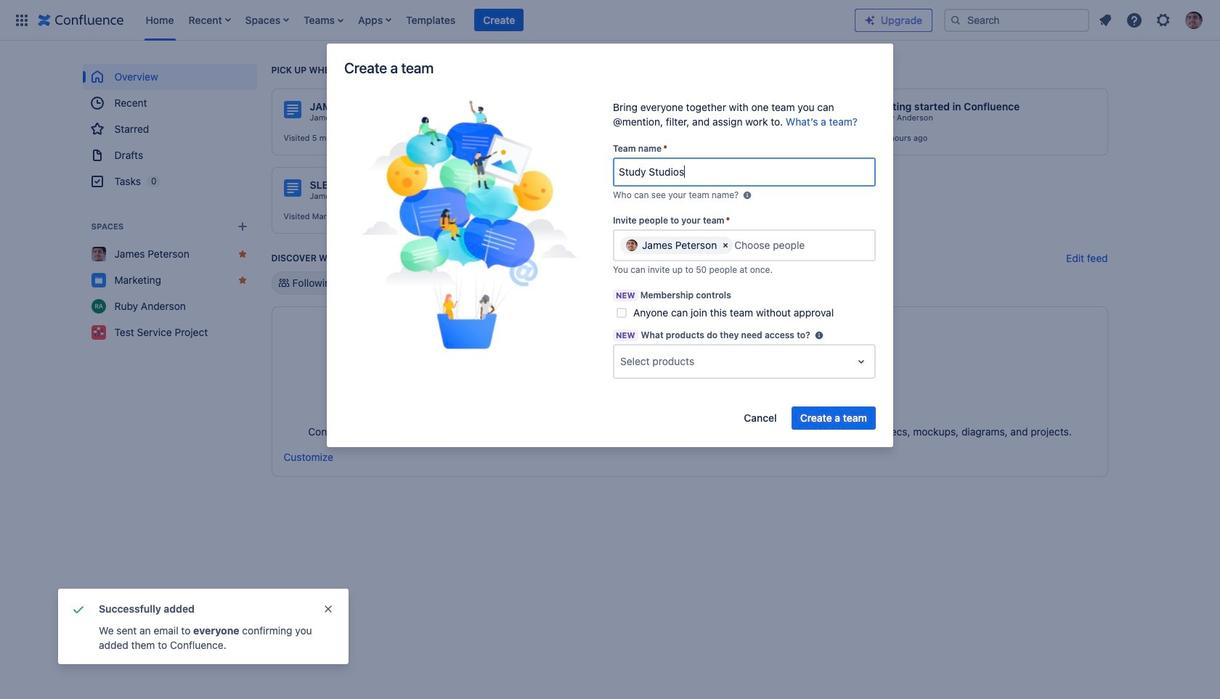 Task type: describe. For each thing, give the bounding box(es) containing it.
create a team element
[[345, 100, 595, 353]]

1 horizontal spatial list
[[1093, 7, 1212, 33]]

dismiss image
[[323, 604, 334, 615]]

Choose people text field
[[735, 238, 824, 253]]

1 unstar this space image from the top
[[236, 248, 248, 260]]

global element
[[9, 0, 855, 40]]

create a space image
[[234, 218, 251, 235]]

select from this list of atlassian products used by your organization. the addition of any new licenses may affect billing.{br}if you're not an admin, your product requests will be sent to one for approval.{br}access to these products will not be automatically granted for future members added to this team. image
[[813, 330, 825, 341]]

:wave: image
[[849, 102, 867, 119]]

Search field
[[944, 8, 1090, 32]]

search image
[[950, 14, 962, 26]]

0 horizontal spatial list
[[138, 0, 855, 40]]

list item inside the global element
[[475, 8, 524, 32]]

:wave: image
[[849, 102, 867, 119]]

2 unstar this space image from the top
[[236, 275, 248, 286]]



Task type: locate. For each thing, give the bounding box(es) containing it.
None search field
[[944, 8, 1090, 32]]

success image
[[70, 601, 87, 618]]

unstar this space image
[[236, 248, 248, 260], [236, 275, 248, 286]]

open image
[[853, 353, 870, 370]]

1 vertical spatial unstar this space image
[[236, 275, 248, 286]]

your team name is visible to anyone in your organisation. it may be visible on work shared outside your organisation. image
[[742, 190, 754, 201]]

0 vertical spatial unstar this space image
[[236, 248, 248, 260]]

list item
[[184, 0, 235, 40], [299, 0, 348, 40], [354, 0, 396, 40], [475, 8, 524, 32]]

premium image
[[865, 14, 876, 26]]

banner
[[0, 0, 1220, 41]]

create a team image
[[361, 100, 579, 349]]

clear image
[[720, 240, 732, 251]]

settings icon image
[[1155, 11, 1173, 29]]

confluence image
[[38, 11, 124, 29], [38, 11, 124, 29]]

group
[[82, 64, 257, 195]]

list
[[138, 0, 855, 40], [1093, 7, 1212, 33]]

e.g. HR Team, Redesign Project, Team Mango field
[[615, 159, 875, 185]]



Task type: vqa. For each thing, say whether or not it's contained in the screenshot.
the left the notification
no



